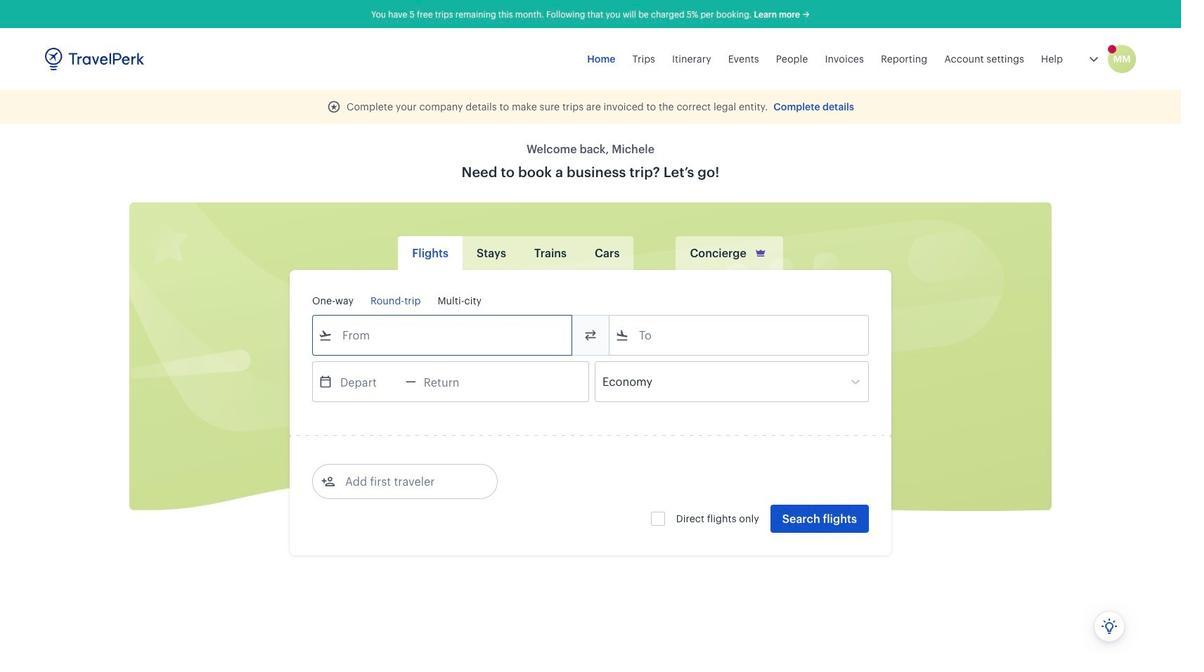 Task type: locate. For each thing, give the bounding box(es) containing it.
Add first traveler search field
[[335, 470, 482, 493]]

Return text field
[[416, 362, 489, 402]]



Task type: describe. For each thing, give the bounding box(es) containing it.
From search field
[[333, 324, 553, 347]]

To search field
[[629, 324, 850, 347]]

Depart text field
[[333, 362, 406, 402]]



